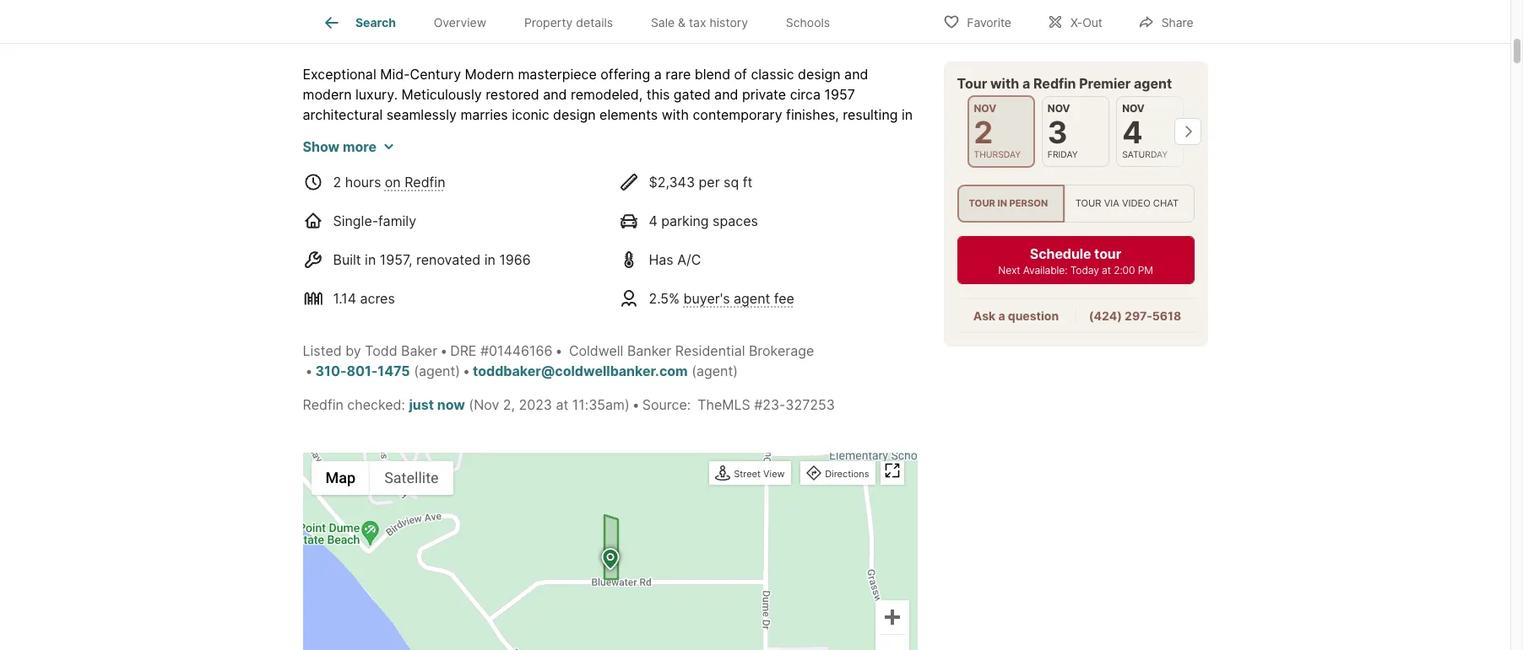 Task type: describe. For each thing, give the bounding box(es) containing it.
street view button
[[711, 463, 789, 486]]

on inside exceptional mid-century modern masterpiece offering a rare blend of classic design and modern luxury. meticulously restored and remodeled, this gated and private circa 1957 architectural seamlessly marries iconic design elements with contemporary finishes, resulting in a residence that exudes timeless sophistication. open-concept floorplan with effortless flow and expansive walls of glass lead to inspired canyon views over an acre of meticulously landscaped grounds. primary suite sanctuary with fireplace and refined ensuite bath. gourmet kitchen with custom cabinetry and top-of-the-line appliances. sun-dappled dining room aerie. private guest house bedroom retreat. sun-soaked gym/pilates studio with panoramic views transforms a workout into an elevated experience. beautiful sparkling pool and spa with underground vault cover. outdoor cold plunge and shower. magical organic herb and vegetable garden set beneath the canopy of an epic eucalyptus tree. spacious decking with outdoor fireplace and bbq for entertaining, dining al fresco, or hanging out under the stars. vast green lawn for play. sonos sound system. a rare, serene oasis with unparalleled amenities, comfort, privacy, and land on cherished pt. dume.
[[415, 329, 431, 346]]

soaked
[[575, 207, 621, 224]]

map region
[[132, 300, 997, 651]]

sq
[[724, 174, 739, 191]]

residential
[[675, 343, 745, 359]]

with up guest
[[353, 187, 380, 204]]

that
[[380, 126, 406, 143]]

transforms
[[303, 228, 372, 245]]

cold
[[522, 248, 549, 265]]

4 inside nov 4 saturday
[[1122, 113, 1143, 150]]

0 horizontal spatial this
[[366, 13, 402, 36]]

video
[[1122, 197, 1150, 209]]

1 horizontal spatial fireplace
[[626, 167, 681, 184]]

timeless
[[460, 126, 513, 143]]

family
[[378, 213, 416, 229]]

show
[[303, 138, 340, 155]]

organic
[[734, 248, 781, 265]]

redfin for a
[[1033, 74, 1076, 91]]

now
[[437, 397, 465, 413]]

01446166
[[489, 343, 552, 359]]

property details
[[524, 15, 613, 30]]

sparkling
[[686, 228, 744, 245]]

sophistication.
[[516, 126, 609, 143]]

decking
[[742, 268, 792, 285]]

tab list containing search
[[303, 0, 862, 43]]

with down hanging
[[661, 309, 688, 326]]

0 vertical spatial an
[[712, 147, 727, 164]]

with up stars.
[[796, 268, 823, 285]]

• left the dre
[[440, 343, 448, 359]]

ask a question
[[973, 308, 1059, 323]]

concept
[[653, 126, 705, 143]]

1 horizontal spatial for
[[421, 289, 439, 305]]

about this home
[[303, 13, 460, 36]]

0 vertical spatial the
[[431, 268, 452, 285]]

4 parking spaces
[[649, 213, 758, 229]]

has a/c
[[649, 251, 701, 268]]

redfin for on
[[405, 174, 445, 191]]

person
[[1009, 197, 1048, 209]]

with up concept
[[662, 106, 689, 123]]

masterpiece
[[518, 66, 597, 83]]

on redfin link
[[385, 174, 445, 191]]

2 inside nov 2 thursday
[[974, 113, 993, 150]]

schools tab
[[767, 3, 849, 43]]

show more
[[303, 138, 377, 155]]

century
[[410, 66, 461, 83]]

1 vertical spatial an
[[470, 228, 486, 245]]

gym/pilates
[[625, 207, 700, 224]]

just
[[409, 397, 434, 413]]

al
[[570, 289, 580, 305]]

grounds.
[[380, 167, 436, 184]]

meticulously
[[780, 147, 860, 164]]

• left the 310-
[[305, 363, 313, 380]]

agent right the premier at the right
[[1134, 74, 1172, 91]]

x-
[[1070, 15, 1083, 29]]

buyer's
[[684, 290, 730, 307]]

architectural
[[303, 106, 383, 123]]

with up pool
[[747, 207, 774, 224]]

nov for 3
[[1048, 101, 1070, 114]]

a/c
[[677, 251, 701, 268]]

vault
[[388, 248, 419, 265]]

(424)
[[1089, 308, 1122, 323]]

in left 1966
[[484, 251, 496, 268]]

elevated
[[489, 228, 544, 245]]

at inside 'schedule tour next available: today at 2:00 pm'
[[1102, 264, 1111, 276]]

in right built
[[365, 251, 376, 268]]

and down suite
[[499, 187, 523, 204]]

green
[[865, 289, 902, 305]]

overview
[[434, 15, 486, 30]]

2 ( from the left
[[692, 363, 697, 380]]

1 vertical spatial at
[[556, 397, 569, 413]]

pool
[[748, 228, 775, 245]]

tour for tour with a redfin premier agent
[[957, 74, 987, 91]]

exceptional
[[303, 66, 376, 83]]

view
[[763, 468, 785, 480]]

$2,343 per sq ft
[[649, 174, 752, 191]]

workout
[[387, 228, 439, 245]]

play.
[[358, 309, 387, 326]]

herb
[[785, 248, 814, 265]]

schedule tour next available: today at 2:00 pm
[[998, 245, 1153, 276]]

and down over
[[685, 167, 708, 184]]

in inside exceptional mid-century modern masterpiece offering a rare blend of classic design and modern luxury. meticulously restored and remodeled, this gated and private circa 1957 architectural seamlessly marries iconic design elements with contemporary finishes, resulting in a residence that exudes timeless sophistication. open-concept floorplan with effortless flow and expansive walls of glass lead to inspired canyon views over an acre of meticulously landscaped grounds. primary suite sanctuary with fireplace and refined ensuite bath. gourmet kitchen with custom cabinetry and top-of-the-line appliances. sun-dappled dining room aerie. private guest house bedroom retreat. sun-soaked gym/pilates studio with panoramic views transforms a workout into an elevated experience. beautiful sparkling pool and spa with underground vault cover. outdoor cold plunge and shower. magical organic herb and vegetable garden set beneath the canopy of an epic eucalyptus tree. spacious decking with outdoor fireplace and bbq for entertaining, dining al fresco, or hanging out under the stars. vast green lawn for play. sonos sound system. a rare, serene oasis with unparalleled amenities, comfort, privacy, and land on cherished pt. dume.
[[902, 106, 913, 123]]

tour for tour via video chat
[[1075, 197, 1101, 209]]

favorite button
[[929, 4, 1026, 38]]

with up line
[[595, 167, 622, 184]]

2 vertical spatial redfin
[[303, 397, 343, 413]]

to
[[519, 147, 532, 164]]

310-
[[315, 363, 346, 380]]

stars.
[[794, 289, 829, 305]]

1 ) from the left
[[455, 363, 460, 380]]

(424) 297-5618
[[1089, 308, 1181, 323]]

seamlessly
[[386, 106, 457, 123]]

0 horizontal spatial 2
[[333, 174, 341, 191]]

walls
[[398, 147, 430, 164]]

chat
[[1153, 197, 1179, 209]]

next
[[998, 264, 1020, 276]]

remodeled,
[[571, 86, 643, 103]]

0 horizontal spatial sun-
[[545, 207, 575, 224]]

friday
[[1048, 149, 1078, 160]]

dappled
[[733, 187, 785, 204]]

modern
[[465, 66, 514, 83]]

blend
[[695, 66, 730, 83]]

schools
[[786, 15, 830, 30]]

over
[[680, 147, 708, 164]]

1 vertical spatial fireplace
[[303, 289, 358, 305]]

• left 'source:'
[[632, 397, 640, 413]]

nov 3 friday
[[1048, 101, 1078, 160]]

canyon
[[590, 147, 636, 164]]

and up contemporary on the top of the page
[[714, 86, 738, 103]]

effortless
[[800, 126, 861, 143]]

panoramic
[[778, 207, 845, 224]]

overview tab
[[415, 3, 505, 43]]

street
[[734, 468, 761, 480]]

studio
[[703, 207, 743, 224]]

amenities,
[[774, 309, 839, 326]]

2 ) from the left
[[733, 363, 738, 380]]

rare
[[665, 66, 691, 83]]

spa
[[807, 228, 830, 245]]

this inside exceptional mid-century modern masterpiece offering a rare blend of classic design and modern luxury. meticulously restored and remodeled, this gated and private circa 1957 architectural seamlessly marries iconic design elements with contemporary finishes, resulting in a residence that exudes timeless sophistication. open-concept floorplan with effortless flow and expansive walls of glass lead to inspired canyon views over an acre of meticulously landscaped grounds. primary suite sanctuary with fireplace and refined ensuite bath. gourmet kitchen with custom cabinetry and top-of-the-line appliances. sun-dappled dining room aerie. private guest house bedroom retreat. sun-soaked gym/pilates studio with panoramic views transforms a workout into an elevated experience. beautiful sparkling pool and spa with underground vault cover. outdoor cold plunge and shower. magical organic herb and vegetable garden set beneath the canopy of an epic eucalyptus tree. spacious decking with outdoor fireplace and bbq for entertaining, dining al fresco, or hanging out under the stars. vast green lawn for play. sonos sound system. a rare, serene oasis with unparalleled amenities, comfort, privacy, and land on cherished pt. dume.
[[646, 86, 670, 103]]

parking
[[661, 213, 709, 229]]

and down spa
[[818, 248, 842, 265]]

next image
[[1174, 118, 1201, 145]]

nov for 4
[[1122, 101, 1145, 114]]

magical
[[681, 248, 730, 265]]

glass
[[451, 147, 484, 164]]

expansive
[[330, 147, 394, 164]]

297-
[[1125, 308, 1152, 323]]

lawn
[[303, 309, 332, 326]]

1 vertical spatial design
[[553, 106, 596, 123]]



Task type: locate. For each thing, give the bounding box(es) containing it.
single-family
[[333, 213, 416, 229]]

comfort,
[[843, 309, 897, 326]]

appliances.
[[626, 187, 698, 204]]

of right acre
[[763, 147, 776, 164]]

0 horizontal spatial redfin
[[303, 397, 343, 413]]

and up eucalyptus
[[600, 248, 624, 265]]

4 left the next icon
[[1122, 113, 1143, 150]]

0 vertical spatial dining
[[788, 187, 827, 204]]

ft
[[743, 174, 752, 191]]

) down residential
[[733, 363, 738, 380]]

1 vertical spatial 4
[[649, 213, 657, 229]]

an down cold
[[523, 268, 539, 285]]

menu bar containing map
[[311, 462, 453, 495]]

suite
[[493, 167, 524, 184]]

details
[[576, 15, 613, 30]]

dining up panoramic
[[788, 187, 827, 204]]

1 vertical spatial this
[[646, 86, 670, 103]]

(
[[414, 363, 419, 380], [692, 363, 697, 380]]

marries
[[460, 106, 508, 123]]

x-out
[[1070, 15, 1102, 29]]

1 vertical spatial redfin
[[405, 174, 445, 191]]

0 vertical spatial at
[[1102, 264, 1111, 276]]

nov
[[974, 101, 996, 114], [1048, 101, 1070, 114], [1122, 101, 1145, 114]]

1.14 acres
[[333, 290, 395, 307]]

1 horizontal spatial redfin
[[405, 174, 445, 191]]

of down outdoor
[[507, 268, 519, 285]]

spacious
[[680, 268, 738, 285]]

• up toddbaker@coldwellbanker.com link
[[555, 343, 563, 359]]

nov inside "nov 3 friday"
[[1048, 101, 1070, 114]]

show more button
[[303, 137, 393, 157]]

1 horizontal spatial )
[[733, 363, 738, 380]]

nov 4 saturday
[[1122, 101, 1168, 160]]

bbq
[[389, 289, 417, 305]]

serene
[[577, 309, 620, 326]]

(nov
[[469, 397, 499, 413]]

thursday
[[974, 149, 1021, 160]]

line
[[600, 187, 622, 204]]

tour left person
[[969, 197, 995, 209]]

with down finishes,
[[769, 126, 796, 143]]

) down the dre
[[455, 363, 460, 380]]

tour left the via
[[1075, 197, 1101, 209]]

retreat.
[[494, 207, 541, 224]]

tour with a redfin premier agent
[[957, 74, 1172, 91]]

2 horizontal spatial redfin
[[1033, 74, 1076, 91]]

ask a question link
[[973, 308, 1059, 323]]

room
[[831, 187, 864, 204]]

built
[[333, 251, 361, 268]]

redfin down walls
[[405, 174, 445, 191]]

0 horizontal spatial an
[[470, 228, 486, 245]]

agent down decking
[[734, 290, 770, 307]]

shower.
[[627, 248, 677, 265]]

in left person
[[997, 197, 1007, 209]]

nov 2 thursday
[[974, 101, 1021, 160]]

2 left 3
[[974, 113, 993, 150]]

single-
[[333, 213, 378, 229]]

0 horizontal spatial )
[[455, 363, 460, 380]]

share button
[[1124, 4, 1208, 38]]

the down cover.
[[431, 268, 452, 285]]

tree.
[[647, 268, 676, 285]]

and up 'herb'
[[779, 228, 803, 245]]

0 horizontal spatial at
[[556, 397, 569, 413]]

1 horizontal spatial this
[[646, 86, 670, 103]]

2 left hours
[[333, 174, 341, 191]]

nov up thursday
[[974, 101, 996, 114]]

ask
[[973, 308, 996, 323]]

hanging
[[649, 289, 700, 305]]

via
[[1104, 197, 1119, 209]]

of down exudes
[[434, 147, 447, 164]]

1 vertical spatial on
[[415, 329, 431, 346]]

tour
[[957, 74, 987, 91], [969, 197, 995, 209], [1075, 197, 1101, 209]]

tax
[[689, 15, 706, 30]]

tour
[[1094, 245, 1121, 262]]

2,
[[503, 397, 515, 413]]

themls
[[698, 397, 750, 413]]

tour for tour in person
[[969, 197, 995, 209]]

1 vertical spatial 2
[[333, 174, 341, 191]]

at right the 2023
[[556, 397, 569, 413]]

1 horizontal spatial views
[[849, 207, 885, 224]]

0 vertical spatial views
[[640, 147, 676, 164]]

2 nov from the left
[[1048, 101, 1070, 114]]

history
[[710, 15, 748, 30]]

beautiful
[[626, 228, 682, 245]]

with
[[990, 74, 1019, 91], [662, 106, 689, 123], [769, 126, 796, 143], [595, 167, 622, 184], [353, 187, 380, 204], [747, 207, 774, 224], [833, 228, 861, 245], [796, 268, 823, 285], [661, 309, 688, 326]]

custom
[[384, 187, 431, 204]]

at down 'tour'
[[1102, 264, 1111, 276]]

0 horizontal spatial #
[[480, 343, 489, 359]]

lead
[[488, 147, 515, 164]]

0 vertical spatial this
[[366, 13, 402, 36]]

0 horizontal spatial nov
[[974, 101, 996, 114]]

classic
[[751, 66, 794, 83]]

0 horizontal spatial the
[[431, 268, 452, 285]]

agent down residential
[[697, 363, 733, 380]]

nov down tour with a redfin premier agent
[[1048, 101, 1070, 114]]

0 horizontal spatial dining
[[527, 289, 566, 305]]

tab list
[[303, 0, 862, 43]]

1 horizontal spatial (
[[692, 363, 697, 380]]

on right hours
[[385, 174, 401, 191]]

and down the 'play.'
[[356, 329, 380, 346]]

views down aerie.
[[849, 207, 885, 224]]

0 vertical spatial 2
[[974, 113, 993, 150]]

2 horizontal spatial nov
[[1122, 101, 1145, 114]]

design up sophistication.
[[553, 106, 596, 123]]

elements
[[600, 106, 658, 123]]

more
[[343, 138, 377, 155]]

acre
[[731, 147, 759, 164]]

0 horizontal spatial (
[[414, 363, 419, 380]]

0 vertical spatial 4
[[1122, 113, 1143, 150]]

cherished
[[435, 329, 498, 346]]

1 horizontal spatial sun-
[[702, 187, 733, 204]]

property details tab
[[505, 3, 632, 43]]

of right the blend
[[734, 66, 747, 83]]

vegetable
[[846, 248, 909, 265]]

meticulously
[[401, 86, 482, 103]]

pt.
[[501, 329, 519, 346]]

rare,
[[544, 309, 573, 326]]

0 vertical spatial design
[[798, 66, 841, 83]]

plunge
[[553, 248, 596, 265]]

1 horizontal spatial 4
[[1122, 113, 1143, 150]]

0 horizontal spatial for
[[336, 309, 354, 326]]

0 vertical spatial sun-
[[702, 187, 733, 204]]

list box
[[957, 184, 1194, 222]]

dining down the epic
[[527, 289, 566, 305]]

1 horizontal spatial at
[[1102, 264, 1111, 276]]

brokerage
[[749, 343, 814, 359]]

list box containing tour in person
[[957, 184, 1194, 222]]

or
[[632, 289, 645, 305]]

0 horizontal spatial views
[[640, 147, 676, 164]]

redfin checked: just now (nov 2, 2023 at 11:35am) • source: themls # 23-327253
[[303, 397, 835, 413]]

1 vertical spatial dining
[[527, 289, 566, 305]]

redfin up "nov 3 friday"
[[1033, 74, 1076, 91]]

sun- up the studio
[[702, 187, 733, 204]]

sale & tax history
[[651, 15, 748, 30]]

out
[[1082, 15, 1102, 29]]

# inside the 'listed by todd baker • dre # 01446166 • coldwell banker residential brokerage • 310-801-1475 ( agent ) • toddbaker@coldwellbanker.com ( agent )'
[[480, 343, 489, 359]]

1 horizontal spatial an
[[523, 268, 539, 285]]

1 horizontal spatial #
[[754, 397, 763, 413]]

redfin down the 310-
[[303, 397, 343, 413]]

# right the dre
[[480, 343, 489, 359]]

a
[[531, 309, 540, 326]]

1 nov from the left
[[974, 101, 996, 114]]

and up the 'play.'
[[362, 289, 386, 305]]

with up nov 2 thursday
[[990, 74, 1019, 91]]

0 vertical spatial fireplace
[[626, 167, 681, 184]]

1 vertical spatial sun-
[[545, 207, 575, 224]]

1 vertical spatial for
[[336, 309, 354, 326]]

( down residential
[[692, 363, 697, 380]]

this left home
[[366, 13, 402, 36]]

# right themls
[[754, 397, 763, 413]]

source:
[[642, 397, 691, 413]]

2 vertical spatial an
[[523, 268, 539, 285]]

1 horizontal spatial dining
[[788, 187, 827, 204]]

1 horizontal spatial nov
[[1048, 101, 1070, 114]]

cover.
[[423, 248, 462, 265]]

0 vertical spatial on
[[385, 174, 401, 191]]

$2,343
[[649, 174, 695, 191]]

views down concept
[[640, 147, 676, 164]]

at
[[1102, 264, 1111, 276], [556, 397, 569, 413]]

for down 1.14
[[336, 309, 354, 326]]

nov for 2
[[974, 101, 996, 114]]

bedroom
[[433, 207, 491, 224]]

1 vertical spatial #
[[754, 397, 763, 413]]

4 down appliances.
[[649, 213, 657, 229]]

0 horizontal spatial 4
[[649, 213, 657, 229]]

just now link
[[409, 397, 465, 413], [409, 397, 465, 413]]

0 horizontal spatial on
[[385, 174, 401, 191]]

canopy
[[456, 268, 503, 285]]

menu bar
[[311, 462, 453, 495]]

fresco,
[[584, 289, 628, 305]]

1 horizontal spatial 2
[[974, 113, 993, 150]]

0 horizontal spatial fireplace
[[303, 289, 358, 305]]

guest
[[351, 207, 387, 224]]

3 nov from the left
[[1122, 101, 1145, 114]]

1 horizontal spatial on
[[415, 329, 431, 346]]

of-
[[554, 187, 573, 204]]

nov down the premier at the right
[[1122, 101, 1145, 114]]

outdoor
[[465, 248, 518, 265]]

0 vertical spatial for
[[421, 289, 439, 305]]

1957
[[824, 86, 855, 103]]

the down decking
[[769, 289, 790, 305]]

1 horizontal spatial design
[[798, 66, 841, 83]]

about
[[303, 13, 361, 36]]

0 horizontal spatial design
[[553, 106, 596, 123]]

schedule
[[1030, 245, 1091, 262]]

fireplace down garden
[[303, 289, 358, 305]]

sun- down "of-"
[[545, 207, 575, 224]]

top-
[[527, 187, 554, 204]]

(424) 297-5618 link
[[1089, 308, 1181, 323]]

listed by todd baker • dre # 01446166 • coldwell banker residential brokerage • 310-801-1475 ( agent ) • toddbaker@coldwellbanker.com ( agent )
[[303, 343, 814, 380]]

sale & tax history tab
[[632, 3, 767, 43]]

2 horizontal spatial an
[[712, 147, 727, 164]]

with right spa
[[833, 228, 861, 245]]

question
[[1008, 308, 1059, 323]]

on down sonos
[[415, 329, 431, 346]]

hours
[[345, 174, 381, 191]]

saturday
[[1122, 149, 1168, 160]]

for right bbq
[[421, 289, 439, 305]]

0 vertical spatial redfin
[[1033, 74, 1076, 91]]

tour up nov 2 thursday
[[957, 74, 987, 91]]

redfin
[[1033, 74, 1076, 91], [405, 174, 445, 191], [303, 397, 343, 413]]

1 vertical spatial the
[[769, 289, 790, 305]]

this down rare
[[646, 86, 670, 103]]

checked:
[[347, 397, 405, 413]]

nov inside nov 4 saturday
[[1122, 101, 1145, 114]]

and down masterpiece
[[543, 86, 567, 103]]

of
[[734, 66, 747, 83], [434, 147, 447, 164], [763, 147, 776, 164], [507, 268, 519, 285]]

1 ( from the left
[[414, 363, 419, 380]]

1 vertical spatial views
[[849, 207, 885, 224]]

in right resulting
[[902, 106, 913, 123]]

an up refined
[[712, 147, 727, 164]]

nov inside nov 2 thursday
[[974, 101, 996, 114]]

sound
[[434, 309, 474, 326]]

fireplace up appliances.
[[626, 167, 681, 184]]

agent down baker
[[419, 363, 455, 380]]

views
[[640, 147, 676, 164], [849, 207, 885, 224]]

0 vertical spatial #
[[480, 343, 489, 359]]

set
[[351, 268, 371, 285]]

tour via video chat
[[1075, 197, 1179, 209]]

( down baker
[[414, 363, 419, 380]]

an right into
[[470, 228, 486, 245]]

• down the dre
[[463, 363, 470, 380]]

iconic
[[512, 106, 549, 123]]

and up 1957
[[844, 66, 868, 83]]

and up the landscaped
[[303, 147, 327, 164]]

None button
[[967, 95, 1035, 168], [1042, 95, 1109, 167], [1116, 95, 1184, 167], [967, 95, 1035, 168], [1042, 95, 1109, 167], [1116, 95, 1184, 167]]

today
[[1070, 264, 1099, 276]]

fee
[[774, 290, 794, 307]]

1 horizontal spatial the
[[769, 289, 790, 305]]

design up circa
[[798, 66, 841, 83]]



Task type: vqa. For each thing, say whether or not it's contained in the screenshot.
bottom will
no



